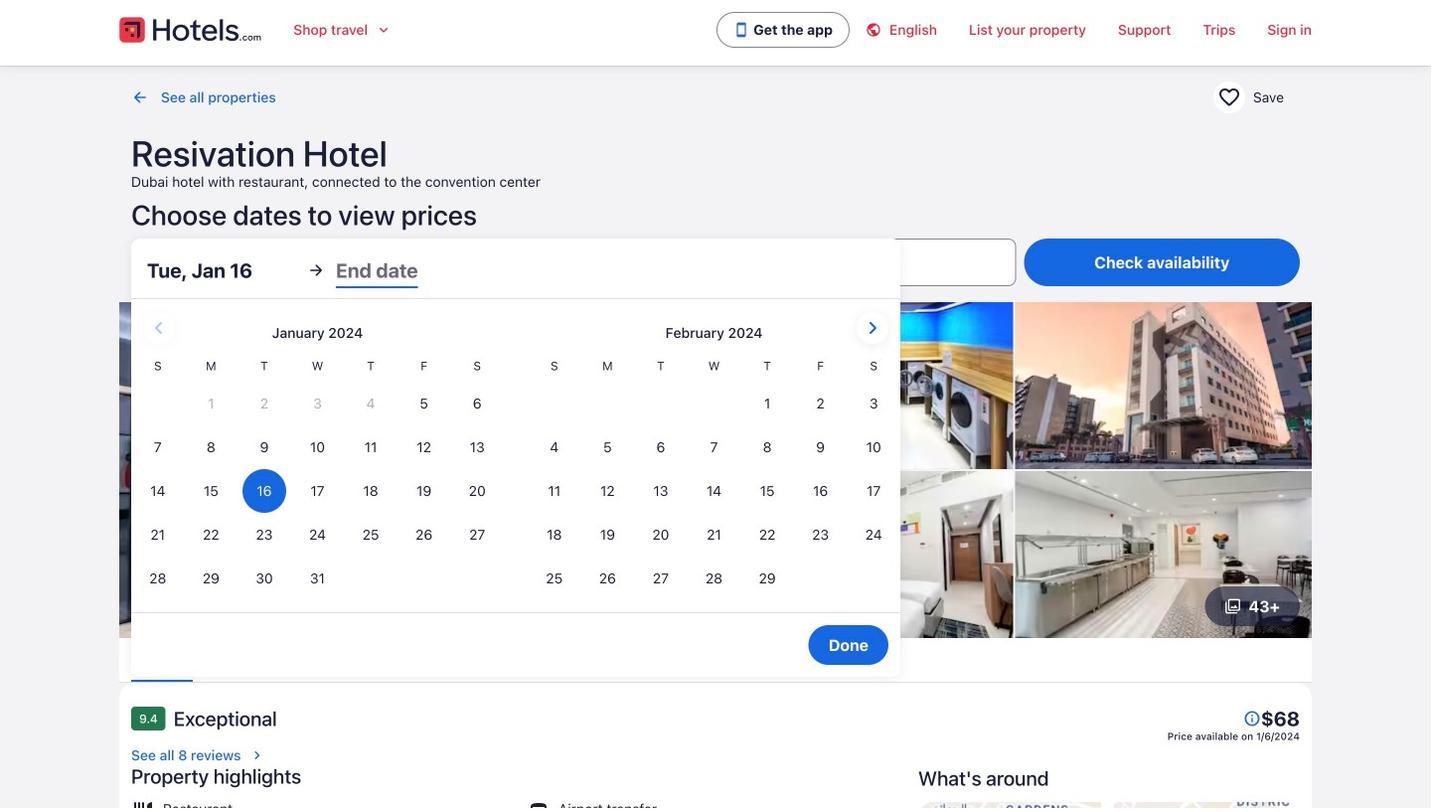 Task type: vqa. For each thing, say whether or not it's contained in the screenshot.
1st Exceptional from the bottom of the page
no



Task type: describe. For each thing, give the bounding box(es) containing it.
restaurant image
[[1016, 471, 1313, 638]]

undefined image
[[1244, 710, 1262, 728]]

next month image
[[861, 316, 885, 340]]

shop travel image
[[376, 22, 392, 38]]

directional image
[[131, 88, 149, 106]]

medium image
[[249, 748, 265, 763]]

download the app button image
[[734, 22, 750, 38]]

laundry image
[[717, 302, 1014, 469]]

hotels logo image
[[119, 14, 262, 46]]



Task type: locate. For each thing, give the bounding box(es) containing it.
list
[[119, 638, 1313, 682]]

lobby sitting area image
[[119, 302, 715, 638]]

exterior image
[[1016, 302, 1313, 469]]

small image
[[866, 22, 890, 38]]

exceptional element
[[174, 707, 277, 731]]

main content
[[0, 66, 1432, 808]]

Save property to a trip checkbox
[[1214, 82, 1246, 113]]

superior twin room | minibar, individually decorated, individually furnished image
[[717, 471, 1014, 638]]

map image
[[919, 802, 1301, 808]]

previous month image
[[147, 316, 171, 340]]

show all 43 images image
[[1226, 598, 1241, 614]]



